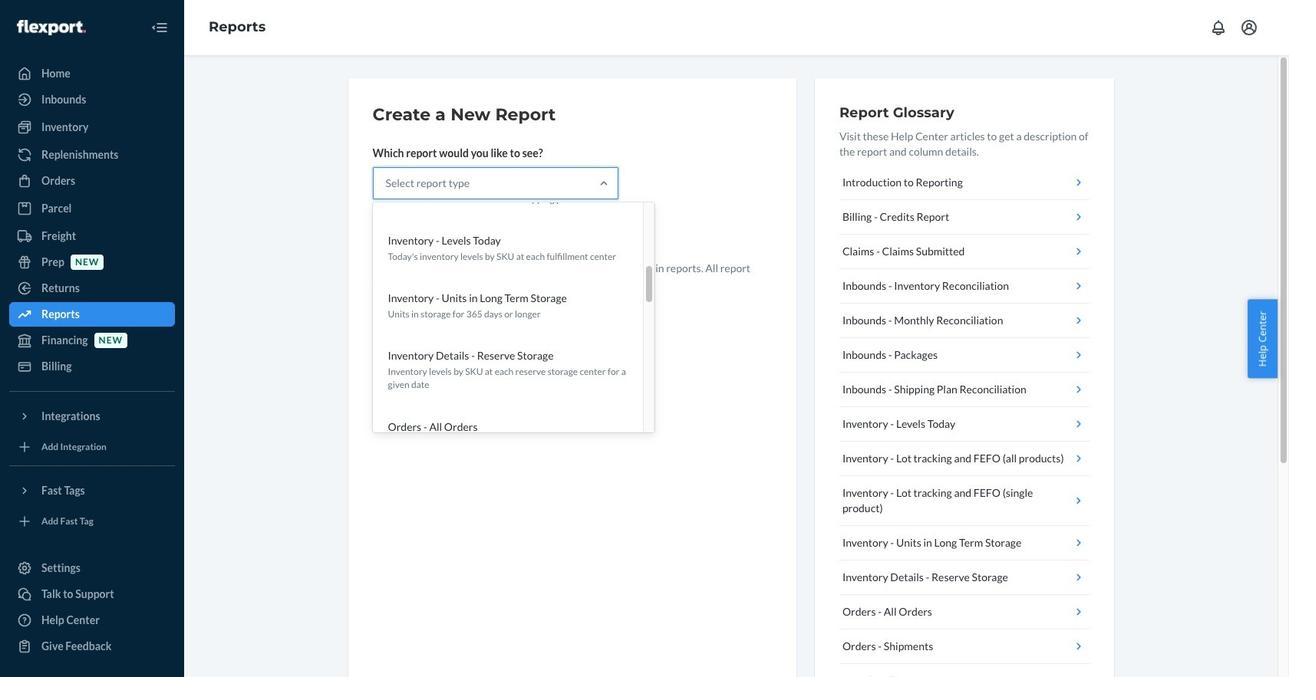 Task type: describe. For each thing, give the bounding box(es) containing it.
close navigation image
[[150, 18, 169, 37]]

flexport logo image
[[17, 20, 86, 35]]



Task type: vqa. For each thing, say whether or not it's contained in the screenshot.
2 items selected
no



Task type: locate. For each thing, give the bounding box(es) containing it.
open account menu image
[[1240, 18, 1259, 37]]

open notifications image
[[1209, 18, 1228, 37]]



